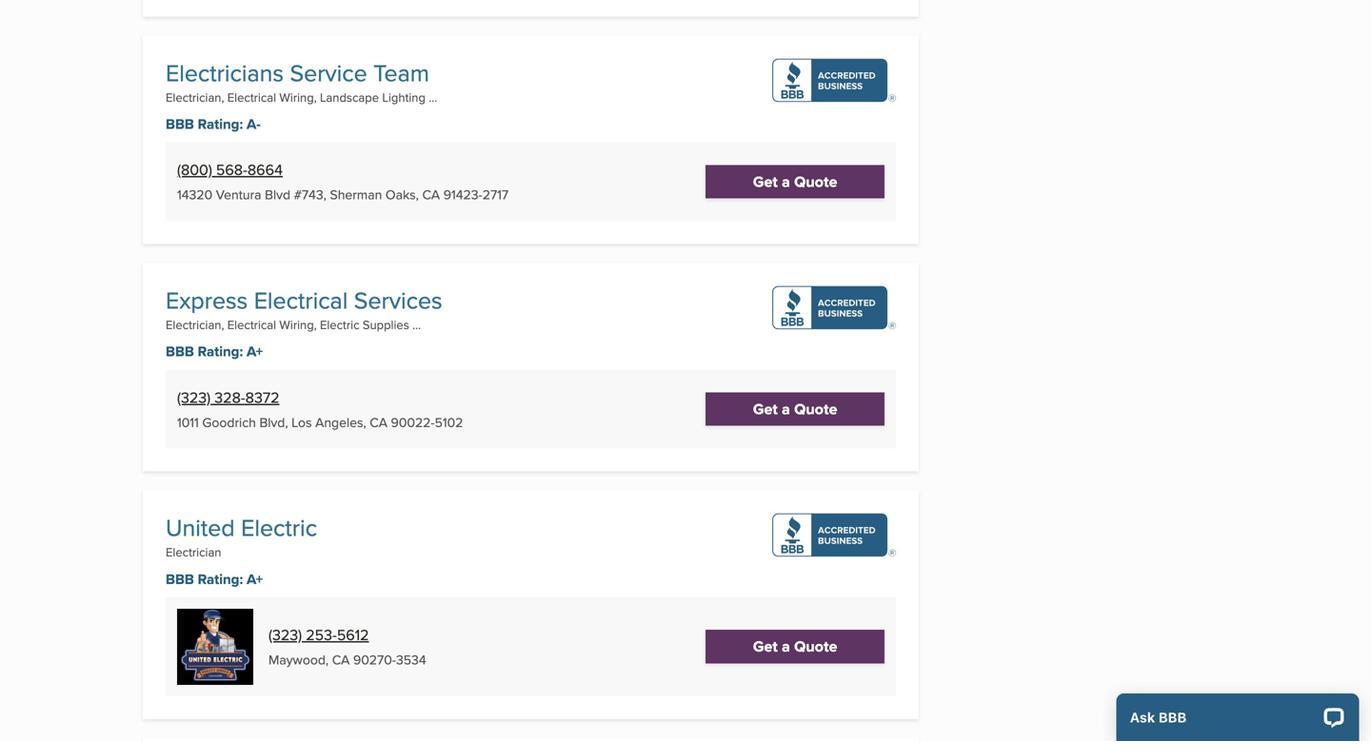 Task type: vqa. For each thing, say whether or not it's contained in the screenshot.
ca inside the (800) 568-8664 14320 Ventura Blvd #743 , Sherman Oaks, CA 91423-2717
yes



Task type: describe. For each thing, give the bounding box(es) containing it.
angeles,
[[315, 413, 366, 432]]

get a quote link for united electric
[[706, 631, 885, 664]]

accredited business image for united electric
[[773, 514, 896, 558]]

rating: inside 'united electric electrician bbb rating: a+'
[[198, 569, 243, 590]]

90270-
[[353, 651, 396, 670]]

electric inside express electrical services electrician, electrical wiring, electric supplies ... bbb rating: a+
[[320, 316, 360, 334]]

(323) 253-5612 maywood, ca 90270-3534
[[269, 624, 426, 670]]

united electric electrician bbb rating: a+
[[166, 511, 317, 590]]

bbb inside 'united electric electrician bbb rating: a+'
[[166, 569, 194, 590]]

express electrical services link
[[166, 283, 443, 317]]

(800) 568-8664 14320 ventura blvd #743 , sherman oaks, ca 91423-2717
[[177, 159, 509, 204]]

accredited business image for electricians service team
[[773, 58, 896, 102]]

accredited business image for express electrical services
[[773, 286, 896, 330]]

bbb for express electrical services
[[166, 342, 194, 362]]

90022-
[[391, 413, 435, 432]]

landscape
[[320, 88, 379, 106]]

1011
[[177, 413, 199, 432]]

united
[[166, 511, 235, 545]]

quote for united electric
[[794, 636, 838, 658]]

quote for express electrical services
[[794, 398, 838, 420]]

sherman
[[330, 185, 382, 204]]

328-
[[215, 387, 245, 408]]

get a quote link for electricians service team
[[706, 165, 885, 199]]

maywood,
[[269, 651, 329, 670]]

a+ inside express electrical services electrician, electrical wiring, electric supplies ... bbb rating: a+
[[247, 342, 263, 362]]

... for electricians service team
[[429, 88, 437, 106]]

ca inside (323) 328-8372 1011 goodrich blvd , los angeles, ca 90022-5102
[[370, 413, 388, 432]]

253-
[[306, 624, 337, 646]]

electrician, for electricians
[[166, 88, 224, 106]]

los
[[292, 413, 312, 432]]

3534
[[396, 651, 426, 670]]

blvd for electrical
[[259, 413, 285, 432]]

91423-
[[443, 185, 483, 204]]

8664
[[248, 159, 283, 181]]

electrical for service
[[227, 88, 276, 106]]

supplies
[[363, 316, 409, 334]]

rating: for electricians
[[198, 114, 243, 135]]

electrical left supplies
[[254, 283, 348, 317]]

a-
[[247, 114, 261, 135]]

2717
[[483, 185, 509, 204]]

(323) for (323) 253-5612
[[269, 624, 302, 646]]

#743
[[294, 185, 323, 204]]

get a quote for express electrical services
[[753, 398, 838, 420]]

electrician, for express
[[166, 316, 224, 334]]

(800) 568-8664 link
[[177, 159, 283, 181]]

(800)
[[177, 159, 212, 181]]

(323) 253-5612 link
[[269, 624, 369, 646]]

(323) 328-8372 link
[[177, 387, 280, 408]]



Task type: locate. For each thing, give the bounding box(es) containing it.
electrical up a-
[[227, 88, 276, 106]]

bbb
[[166, 114, 194, 135], [166, 342, 194, 362], [166, 569, 194, 590]]

2 vertical spatial quote
[[794, 636, 838, 658]]

0 horizontal spatial ca
[[332, 651, 350, 670]]

ca down 5612
[[332, 651, 350, 670]]

electrical inside electricians service team electrician, electrical wiring, landscape lighting ... bbb rating: a-
[[227, 88, 276, 106]]

2 get a quote link from the top
[[706, 393, 885, 426]]

a+ up 8372
[[247, 342, 263, 362]]

2 electrician, from the top
[[166, 316, 224, 334]]

rating: inside electricians service team electrician, electrical wiring, landscape lighting ... bbb rating: a-
[[198, 114, 243, 135]]

a for united electric
[[782, 636, 790, 658]]

0 vertical spatial a+
[[247, 342, 263, 362]]

wiring, left landscape
[[279, 88, 317, 106]]

a for express electrical services
[[782, 398, 790, 420]]

,
[[323, 185, 327, 204], [285, 413, 288, 432]]

ca left 90022-
[[370, 413, 388, 432]]

get
[[753, 170, 778, 193], [753, 398, 778, 420], [753, 636, 778, 658]]

2 vertical spatial rating:
[[198, 569, 243, 590]]

electric
[[320, 316, 360, 334], [241, 511, 317, 545]]

wiring, inside electricians service team electrician, electrical wiring, landscape lighting ... bbb rating: a-
[[279, 88, 317, 106]]

0 vertical spatial get
[[753, 170, 778, 193]]

... right supplies
[[412, 316, 421, 334]]

get a quote for electricians service team
[[753, 170, 838, 193]]

1 get a quote from the top
[[753, 170, 838, 193]]

(323) 328-8372 1011 goodrich blvd , los angeles, ca 90022-5102
[[177, 387, 463, 432]]

electricians
[[166, 55, 284, 89]]

1 a from the top
[[782, 170, 790, 193]]

accredited business image
[[773, 58, 896, 102], [773, 286, 896, 330], [773, 514, 896, 558]]

blvd down 8372
[[259, 413, 285, 432]]

2 a from the top
[[782, 398, 790, 420]]

1 accredited business image from the top
[[773, 58, 896, 102]]

service
[[290, 55, 367, 89]]

, inside '(800) 568-8664 14320 ventura blvd #743 , sherman oaks, ca 91423-2717'
[[323, 185, 327, 204]]

1 horizontal spatial ca
[[370, 413, 388, 432]]

rating: for express
[[198, 342, 243, 362]]

electric left supplies
[[320, 316, 360, 334]]

2 get from the top
[[753, 398, 778, 420]]

1 vertical spatial get
[[753, 398, 778, 420]]

3 get from the top
[[753, 636, 778, 658]]

2 vertical spatial a
[[782, 636, 790, 658]]

(323) inside (323) 328-8372 1011 goodrich blvd , los angeles, ca 90022-5102
[[177, 387, 211, 408]]

1 vertical spatial electrician,
[[166, 316, 224, 334]]

electrician,
[[166, 88, 224, 106], [166, 316, 224, 334]]

blvd for service
[[265, 185, 290, 204]]

a for electricians service team
[[782, 170, 790, 193]]

bbb up '(800)'
[[166, 114, 194, 135]]

rating: inside express electrical services electrician, electrical wiring, electric supplies ... bbb rating: a+
[[198, 342, 243, 362]]

2 vertical spatial bbb
[[166, 569, 194, 590]]

0 vertical spatial ca
[[422, 185, 440, 204]]

1 bbb from the top
[[166, 114, 194, 135]]

wiring, up 8372
[[279, 316, 317, 334]]

0 vertical spatial get a quote link
[[706, 165, 885, 199]]

electric inside 'united electric electrician bbb rating: a+'
[[241, 511, 317, 545]]

rating: left a-
[[198, 114, 243, 135]]

1 vertical spatial ...
[[412, 316, 421, 334]]

get a quote link
[[706, 165, 885, 199], [706, 393, 885, 426], [706, 631, 885, 664]]

0 vertical spatial ...
[[429, 88, 437, 106]]

blvd
[[265, 185, 290, 204], [259, 413, 285, 432]]

get a quote link for express electrical services
[[706, 393, 885, 426]]

ca
[[422, 185, 440, 204], [370, 413, 388, 432], [332, 651, 350, 670]]

(323) up 1011
[[177, 387, 211, 408]]

lighting
[[382, 88, 426, 106]]

1 vertical spatial get a quote link
[[706, 393, 885, 426]]

a+ inside 'united electric electrician bbb rating: a+'
[[247, 569, 263, 590]]

1 vertical spatial bbb
[[166, 342, 194, 362]]

rating: up (323) 328-8372 link on the left
[[198, 342, 243, 362]]

1 vertical spatial a
[[782, 398, 790, 420]]

2 vertical spatial get a quote link
[[706, 631, 885, 664]]

(323) for (323) 328-8372
[[177, 387, 211, 408]]

0 horizontal spatial ,
[[285, 413, 288, 432]]

0 vertical spatial wiring,
[[279, 88, 317, 106]]

1 quote from the top
[[794, 170, 838, 193]]

bbb for electricians service team
[[166, 114, 194, 135]]

1 horizontal spatial electric
[[320, 316, 360, 334]]

a
[[782, 170, 790, 193], [782, 398, 790, 420], [782, 636, 790, 658]]

3 get a quote link from the top
[[706, 631, 885, 664]]

0 vertical spatial (323)
[[177, 387, 211, 408]]

2 rating: from the top
[[198, 342, 243, 362]]

goodrich
[[202, 413, 256, 432]]

blvd inside '(800) 568-8664 14320 ventura blvd #743 , sherman oaks, ca 91423-2717'
[[265, 185, 290, 204]]

(323) inside (323) 253-5612 maywood, ca 90270-3534
[[269, 624, 302, 646]]

team
[[373, 55, 429, 89]]

1 horizontal spatial (323)
[[269, 624, 302, 646]]

0 vertical spatial a
[[782, 170, 790, 193]]

2 accredited business image from the top
[[773, 286, 896, 330]]

... for express electrical services
[[412, 316, 421, 334]]

1 vertical spatial ,
[[285, 413, 288, 432]]

14320
[[177, 185, 213, 204]]

express
[[166, 283, 248, 317]]

1 wiring, from the top
[[279, 88, 317, 106]]

... right lighting
[[429, 88, 437, 106]]

get for express electrical services
[[753, 398, 778, 420]]

... inside express electrical services electrician, electrical wiring, electric supplies ... bbb rating: a+
[[412, 316, 421, 334]]

1 vertical spatial electric
[[241, 511, 317, 545]]

0 vertical spatial rating:
[[198, 114, 243, 135]]

electrician, up (323) 328-8372 link on the left
[[166, 316, 224, 334]]

ca right oaks,
[[422, 185, 440, 204]]

ventura
[[216, 185, 261, 204]]

1 electrician, from the top
[[166, 88, 224, 106]]

quote for electricians service team
[[794, 170, 838, 193]]

1 vertical spatial accredited business image
[[773, 286, 896, 330]]

0 vertical spatial quote
[[794, 170, 838, 193]]

1 vertical spatial rating:
[[198, 342, 243, 362]]

3 get a quote from the top
[[753, 636, 838, 658]]

bbb inside express electrical services electrician, electrical wiring, electric supplies ... bbb rating: a+
[[166, 342, 194, 362]]

1 vertical spatial quote
[[794, 398, 838, 420]]

... inside electricians service team electrician, electrical wiring, landscape lighting ... bbb rating: a-
[[429, 88, 437, 106]]

5102
[[435, 413, 463, 432]]

electrical up 8372
[[227, 316, 276, 334]]

...
[[429, 88, 437, 106], [412, 316, 421, 334]]

, left the los
[[285, 413, 288, 432]]

2 wiring, from the top
[[279, 316, 317, 334]]

oaks,
[[386, 185, 419, 204]]

ca inside (323) 253-5612 maywood, ca 90270-3534
[[332, 651, 350, 670]]

electrician, up '(800)'
[[166, 88, 224, 106]]

3 accredited business image from the top
[[773, 514, 896, 558]]

1 vertical spatial get a quote
[[753, 398, 838, 420]]

3 quote from the top
[[794, 636, 838, 658]]

(323) up maywood,
[[269, 624, 302, 646]]

bbb inside electricians service team electrician, electrical wiring, landscape lighting ... bbb rating: a-
[[166, 114, 194, 135]]

2 get a quote from the top
[[753, 398, 838, 420]]

3 a from the top
[[782, 636, 790, 658]]

1 horizontal spatial ...
[[429, 88, 437, 106]]

electric right united
[[241, 511, 317, 545]]

blvd down 8664
[[265, 185, 290, 204]]

1 a+ from the top
[[247, 342, 263, 362]]

0 vertical spatial blvd
[[265, 185, 290, 204]]

get for electricians service team
[[753, 170, 778, 193]]

electrical for electrical
[[227, 316, 276, 334]]

rating:
[[198, 114, 243, 135], [198, 342, 243, 362], [198, 569, 243, 590]]

services
[[354, 283, 443, 317]]

bbb down express
[[166, 342, 194, 362]]

electricians service team electrician, electrical wiring, landscape lighting ... bbb rating: a-
[[166, 55, 437, 135]]

wiring, for electrical
[[279, 316, 317, 334]]

0 vertical spatial accredited business image
[[773, 58, 896, 102]]

1 get from the top
[[753, 170, 778, 193]]

1 rating: from the top
[[198, 114, 243, 135]]

get a quote
[[753, 170, 838, 193], [753, 398, 838, 420], [753, 636, 838, 658]]

electrician, inside express electrical services electrician, electrical wiring, electric supplies ... bbb rating: a+
[[166, 316, 224, 334]]

rating: down electrician
[[198, 569, 243, 590]]

electrician
[[166, 544, 221, 562]]

get a quote for united electric
[[753, 636, 838, 658]]

568-
[[216, 159, 248, 181]]

0 horizontal spatial ...
[[412, 316, 421, 334]]

1 vertical spatial blvd
[[259, 413, 285, 432]]

8372
[[245, 387, 280, 408]]

2 quote from the top
[[794, 398, 838, 420]]

0 vertical spatial bbb
[[166, 114, 194, 135]]

2 a+ from the top
[[247, 569, 263, 590]]

united electric link
[[166, 511, 317, 545]]

2 vertical spatial accredited business image
[[773, 514, 896, 558]]

(323)
[[177, 387, 211, 408], [269, 624, 302, 646]]

1 vertical spatial a+
[[247, 569, 263, 590]]

express electrical services electrician, electrical wiring, electric supplies ... bbb rating: a+
[[166, 283, 443, 362]]

0 vertical spatial get a quote
[[753, 170, 838, 193]]

0 vertical spatial ,
[[323, 185, 327, 204]]

1 vertical spatial wiring,
[[279, 316, 317, 334]]

2 vertical spatial ca
[[332, 651, 350, 670]]

, inside (323) 328-8372 1011 goodrich blvd , los angeles, ca 90022-5102
[[285, 413, 288, 432]]

a+
[[247, 342, 263, 362], [247, 569, 263, 590]]

wiring, for service
[[279, 88, 317, 106]]

wiring, inside express electrical services electrician, electrical wiring, electric supplies ... bbb rating: a+
[[279, 316, 317, 334]]

ca inside '(800) 568-8664 14320 ventura blvd #743 , sherman oaks, ca 91423-2717'
[[422, 185, 440, 204]]

wiring,
[[279, 88, 317, 106], [279, 316, 317, 334]]

0 horizontal spatial electric
[[241, 511, 317, 545]]

electrical
[[227, 88, 276, 106], [254, 283, 348, 317], [227, 316, 276, 334]]

2 vertical spatial get a quote
[[753, 636, 838, 658]]

blvd inside (323) 328-8372 1011 goodrich blvd , los angeles, ca 90022-5102
[[259, 413, 285, 432]]

0 vertical spatial electrician,
[[166, 88, 224, 106]]

quote
[[794, 170, 838, 193], [794, 398, 838, 420], [794, 636, 838, 658]]

a+ down united electric link
[[247, 569, 263, 590]]

0 vertical spatial electric
[[320, 316, 360, 334]]

1 get a quote link from the top
[[706, 165, 885, 199]]

2 horizontal spatial ca
[[422, 185, 440, 204]]

3 rating: from the top
[[198, 569, 243, 590]]

5612
[[337, 624, 369, 646]]

electrician, inside electricians service team electrician, electrical wiring, landscape lighting ... bbb rating: a-
[[166, 88, 224, 106]]

2 bbb from the top
[[166, 342, 194, 362]]

bbb down electrician
[[166, 569, 194, 590]]

get for united electric
[[753, 636, 778, 658]]

3 bbb from the top
[[166, 569, 194, 590]]

1 horizontal spatial ,
[[323, 185, 327, 204]]

0 horizontal spatial (323)
[[177, 387, 211, 408]]

2 vertical spatial get
[[753, 636, 778, 658]]

1 vertical spatial ca
[[370, 413, 388, 432]]

electricians service team link
[[166, 55, 429, 89]]

1 vertical spatial (323)
[[269, 624, 302, 646]]

, left "sherman"
[[323, 185, 327, 204]]



